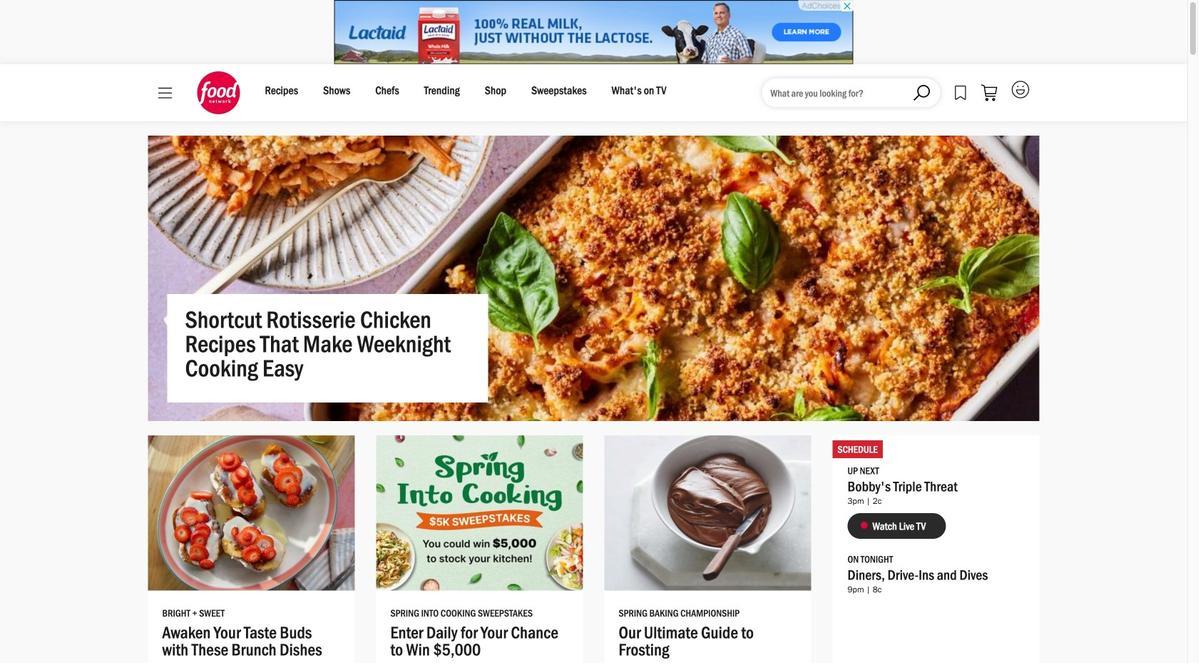 Task type: locate. For each thing, give the bounding box(es) containing it.
enter daily for your chance to win $5,000 image
[[376, 435, 583, 591]]

shortcut rotisserie chicken recipes that make weeknight cooking easy image
[[148, 27, 1040, 530]]

main menu image
[[158, 87, 172, 98]]

go to home page image
[[197, 71, 240, 114]]

list item
[[148, 435, 355, 663], [376, 435, 583, 663], [605, 435, 812, 663], [833, 435, 1040, 663]]

site search input text field
[[763, 79, 941, 107]]

our ultimate guide to frosting image
[[605, 435, 812, 591]]



Task type: describe. For each thing, give the bounding box(es) containing it.
saves image
[[955, 85, 967, 101]]

advertisement element
[[334, 0, 854, 64]]

submit site search image
[[914, 85, 931, 101]]

user profile menu image
[[1012, 81, 1030, 99]]

shopping list image
[[982, 84, 998, 101]]

awaken your taste buds with these brunch dishes image
[[148, 435, 355, 591]]



